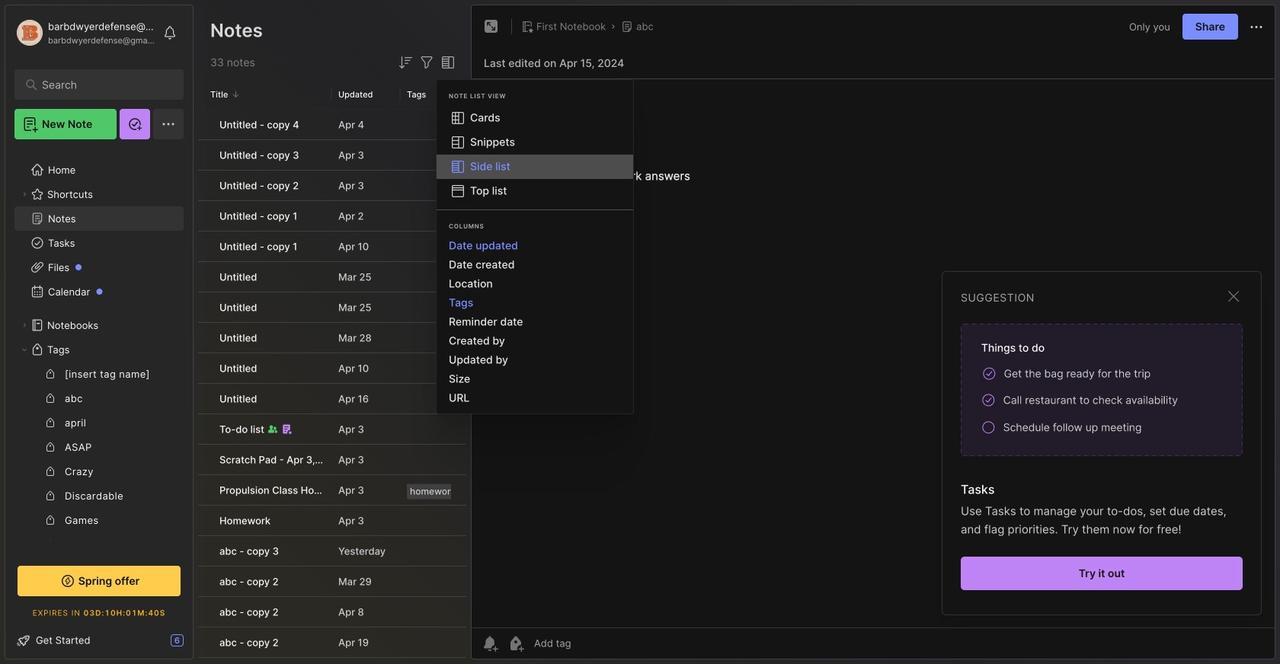 Task type: describe. For each thing, give the bounding box(es) containing it.
Note Editor text field
[[472, 79, 1276, 628]]

expand tags image
[[20, 345, 29, 355]]

Add tag field
[[533, 637, 647, 651]]

Sort options field
[[396, 53, 415, 72]]

none search field inside the main element
[[42, 75, 164, 94]]

expand notebooks image
[[20, 321, 29, 330]]

More actions field
[[1248, 17, 1267, 36]]

click to collapse image
[[193, 637, 204, 655]]

1 dropdown list menu from the top
[[437, 106, 634, 204]]

group inside the main element
[[14, 362, 184, 665]]

View options field
[[436, 53, 457, 72]]

Search text field
[[42, 78, 164, 92]]

Account field
[[14, 18, 156, 48]]

add tag image
[[507, 635, 525, 653]]

Add filters field
[[418, 53, 436, 72]]



Task type: locate. For each thing, give the bounding box(es) containing it.
Help and Learning task checklist field
[[5, 629, 193, 653]]

note window element
[[471, 5, 1276, 664]]

expand note image
[[483, 18, 501, 36]]

cell
[[198, 110, 210, 140], [198, 140, 210, 170], [198, 171, 210, 201], [198, 201, 210, 231], [198, 232, 210, 262], [198, 262, 210, 292], [198, 293, 210, 323], [198, 323, 210, 353], [198, 354, 210, 384], [198, 384, 210, 414], [198, 415, 210, 445], [198, 445, 210, 475], [198, 476, 210, 506], [198, 506, 210, 536], [198, 537, 210, 567], [198, 567, 210, 597], [198, 598, 210, 628], [198, 628, 210, 658], [332, 659, 401, 665], [401, 659, 470, 665]]

0 vertical spatial dropdown list menu
[[437, 106, 634, 204]]

more actions image
[[1248, 18, 1267, 36]]

add filters image
[[418, 53, 436, 72]]

tree inside the main element
[[5, 149, 193, 665]]

main element
[[0, 0, 198, 665]]

2 dropdown list menu from the top
[[437, 236, 634, 408]]

menu item
[[437, 155, 634, 179]]

None search field
[[42, 75, 164, 94]]

1 vertical spatial dropdown list menu
[[437, 236, 634, 408]]

group
[[14, 362, 184, 665]]

add a reminder image
[[481, 635, 499, 653]]

row group
[[198, 110, 470, 665]]

tree
[[5, 149, 193, 665]]

dropdown list menu
[[437, 106, 634, 204], [437, 236, 634, 408]]



Task type: vqa. For each thing, say whether or not it's contained in the screenshot.
Main element
yes



